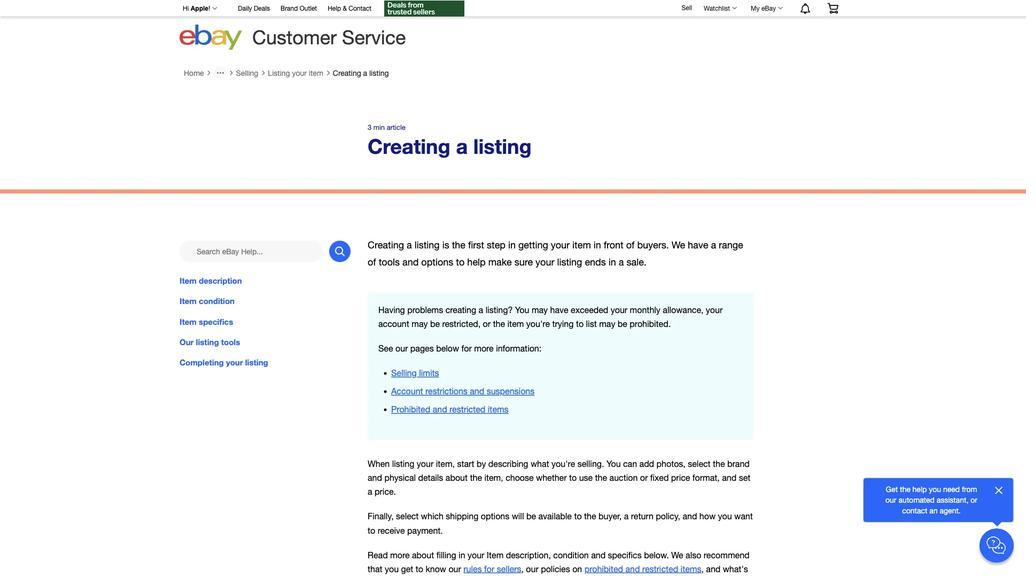 Task type: describe. For each thing, give the bounding box(es) containing it.
description
[[199, 276, 242, 286]]

rules
[[464, 564, 482, 574]]

contact
[[903, 507, 928, 515]]

hi
[[183, 5, 189, 12]]

prohibited.
[[630, 319, 671, 329]]

describing
[[489, 459, 528, 469]]

item for item condition
[[180, 297, 197, 306]]

how
[[700, 512, 716, 522]]

account restrictions and suspensions link
[[391, 387, 535, 396]]

format,
[[693, 473, 720, 483]]

read more about filling in your item description, condition and specifics below. we also recommend that you get to know our
[[368, 550, 750, 574]]

get the coupon image
[[384, 1, 465, 17]]

your down the our listing tools
[[226, 358, 243, 367]]

creating inside the 3 min article creating a listing
[[368, 134, 451, 158]]

list
[[586, 319, 597, 329]]

which
[[421, 512, 444, 522]]

make
[[488, 257, 512, 268]]

you're inside having problems creating a listing? you may have exceeded your monthly allowance, your account may be restricted, or the item you're trying to list may be prohibited.
[[526, 319, 550, 329]]

listing inside the 3 min article creating a listing
[[474, 134, 532, 158]]

condition inside item condition link
[[199, 297, 235, 306]]

help
[[328, 5, 341, 12]]

in right step
[[508, 240, 516, 251]]

to inside creating a listing is the first step in getting your item in front of buyers. we have a range of tools and options to help make sure your listing ends in a sale.
[[456, 257, 465, 268]]

fixed
[[650, 473, 669, 483]]

1 vertical spatial item,
[[485, 473, 503, 483]]

need
[[944, 485, 960, 494]]

filling
[[437, 550, 456, 560]]

item condition link
[[180, 295, 351, 307]]

return
[[631, 512, 654, 522]]

finally,
[[368, 512, 394, 522]]

about inside read more about filling in your item description, condition and specifics below. we also recommend that you get to know our
[[412, 550, 434, 560]]

ebay
[[762, 4, 776, 12]]

get the help you need from our automated assistant, or contact an agent.
[[886, 485, 978, 515]]

help inside 'get the help you need from our automated assistant, or contact an agent.'
[[913, 485, 927, 494]]

account
[[391, 387, 423, 396]]

policy,
[[656, 512, 681, 522]]

a inside the 3 min article creating a listing
[[456, 134, 468, 158]]

ends
[[585, 257, 606, 268]]

restrictions
[[426, 387, 468, 396]]

and right the prohibited
[[626, 564, 640, 574]]

below
[[436, 344, 459, 354]]

finally, select which shipping options will be available to the buyer, a return policy, and how you want to receive payment.
[[368, 512, 753, 536]]

also
[[686, 550, 702, 560]]

know
[[426, 564, 446, 574]]

listing inside when listing your item, start by describing what you're selling. you can add photos, select the brand and physical details about the item, choose whether to use the auction or fixed price format, and set a price.
[[392, 459, 415, 469]]

home
[[184, 68, 204, 77]]

and left the set
[[722, 473, 737, 483]]

and inside , and what's
[[706, 564, 721, 574]]

deals
[[254, 5, 270, 12]]

what's
[[723, 564, 748, 574]]

brand
[[281, 5, 298, 12]]

creating a listing is the first step in getting your item in front of buyers. we have a range of tools and options to help make sure your listing ends in a sale.
[[368, 240, 744, 268]]

you inside 'get the help you need from our automated assistant, or contact an agent.'
[[929, 485, 941, 494]]

specifics inside item specifics link
[[199, 317, 233, 327]]

trying
[[552, 319, 574, 329]]

recommend
[[704, 550, 750, 560]]

shipping
[[446, 512, 479, 522]]

daily
[[238, 5, 252, 12]]

when listing your item, start by describing what you're selling. you can add photos, select the brand and physical details about the item, choose whether to use the auction or fixed price format, and set a price.
[[368, 459, 751, 497]]

creating for creating a listing
[[333, 68, 361, 77]]

to inside having problems creating a listing? you may have exceeded your monthly allowance, your account may be restricted, or the item you're trying to list may be prohibited.
[[576, 319, 584, 329]]

2 horizontal spatial may
[[599, 319, 616, 329]]

information:
[[496, 344, 542, 354]]

hi apple !
[[183, 5, 210, 12]]

be inside the finally, select which shipping options will be available to the buyer, a return policy, and how you want to receive payment.
[[527, 512, 536, 522]]

home link
[[184, 68, 204, 77]]

first
[[468, 240, 484, 251]]

selling for selling link
[[236, 68, 258, 77]]

or inside having problems creating a listing? you may have exceeded your monthly allowance, your account may be restricted, or the item you're trying to list may be prohibited.
[[483, 319, 491, 329]]

get
[[886, 485, 898, 494]]

brand outlet link
[[281, 3, 317, 15]]

brand outlet
[[281, 5, 317, 12]]

0 horizontal spatial be
[[430, 319, 440, 329]]

1 horizontal spatial restricted
[[643, 564, 678, 574]]

item specifics link
[[180, 316, 351, 328]]

!
[[209, 5, 210, 12]]

prohibited
[[585, 564, 623, 574]]

range
[[719, 240, 744, 251]]

a inside having problems creating a listing? you may have exceeded your monthly allowance, your account may be restricted, or the item you're trying to list may be prohibited.
[[479, 305, 483, 315]]

auction
[[610, 473, 638, 483]]

item for item specifics
[[180, 317, 197, 327]]

the inside creating a listing is the first step in getting your item in front of buyers. we have a range of tools and options to help make sure your listing ends in a sale.
[[452, 240, 466, 251]]

about inside when listing your item, start by describing what you're selling. you can add photos, select the brand and physical details about the item, choose whether to use the auction or fixed price format, and set a price.
[[446, 473, 468, 483]]

or inside 'get the help you need from our automated assistant, or contact an agent.'
[[971, 496, 978, 505]]

automated
[[899, 496, 935, 505]]

start
[[457, 459, 474, 469]]

problems
[[407, 305, 443, 315]]

0 vertical spatial items
[[488, 405, 509, 415]]

in right ends
[[609, 257, 616, 268]]

watchlist link
[[698, 2, 742, 14]]

and inside the finally, select which shipping options will be available to the buyer, a return policy, and how you want to receive payment.
[[683, 512, 697, 522]]

front
[[604, 240, 624, 251]]

your right listing
[[292, 68, 307, 77]]

1 horizontal spatial for
[[484, 564, 495, 574]]

details
[[418, 473, 443, 483]]

our inside read more about filling in your item description, condition and specifics below. we also recommend that you get to know our
[[449, 564, 461, 574]]

we inside creating a listing is the first step in getting your item in front of buyers. we have a range of tools and options to help make sure your listing ends in a sale.
[[672, 240, 685, 251]]

item condition
[[180, 297, 235, 306]]

your down getting
[[536, 257, 555, 268]]

specifics inside read more about filling in your item description, condition and specifics below. we also recommend that you get to know our
[[608, 550, 642, 560]]

completing your listing link
[[180, 357, 351, 368]]

1 horizontal spatial may
[[532, 305, 548, 315]]

sale.
[[627, 257, 647, 268]]

3 min article creating a listing
[[368, 123, 532, 158]]

2 horizontal spatial be
[[618, 319, 628, 329]]

to down finally,
[[368, 526, 375, 536]]

receive
[[378, 526, 405, 536]]

selling limits link
[[391, 368, 439, 378]]

daily deals
[[238, 5, 270, 12]]

you for finally, select which shipping options will be available to the buyer, a return policy, and how you want to receive payment.
[[718, 512, 732, 522]]

select inside the finally, select which shipping options will be available to the buyer, a return policy, and how you want to receive payment.
[[396, 512, 419, 522]]

set
[[739, 473, 751, 483]]

account
[[379, 319, 409, 329]]

on
[[573, 564, 582, 574]]

my ebay
[[751, 4, 776, 12]]

monthly
[[630, 305, 661, 315]]

article
[[387, 123, 406, 132]]

and right restrictions
[[470, 387, 484, 396]]

condition inside read more about filling in your item description, condition and specifics below. we also recommend that you get to know our
[[554, 550, 589, 560]]

photos,
[[657, 459, 686, 469]]

, inside , and what's
[[702, 564, 704, 574]]

options inside the finally, select which shipping options will be available to the buyer, a return policy, and how you want to receive payment.
[[481, 512, 510, 522]]

my
[[751, 4, 760, 12]]

item inside creating a listing is the first step in getting your item in front of buyers. we have a range of tools and options to help make sure your listing ends in a sale.
[[573, 240, 591, 251]]

buyer,
[[599, 512, 622, 522]]

0 vertical spatial of
[[626, 240, 635, 251]]

account navigation
[[177, 0, 847, 18]]

listing your item
[[268, 68, 323, 77]]

0 horizontal spatial for
[[462, 344, 472, 354]]

item description link
[[180, 275, 351, 287]]

see our pages below for more information:
[[379, 344, 542, 354]]

apple
[[191, 5, 209, 12]]



Task type: locate. For each thing, give the bounding box(es) containing it.
1 horizontal spatial you
[[718, 512, 732, 522]]

you're
[[526, 319, 550, 329], [552, 459, 575, 469]]

be
[[430, 319, 440, 329], [618, 319, 628, 329], [527, 512, 536, 522]]

a
[[363, 68, 367, 77], [456, 134, 468, 158], [407, 240, 412, 251], [711, 240, 716, 251], [619, 257, 624, 268], [479, 305, 483, 315], [368, 487, 372, 497], [624, 512, 629, 522]]

item inside 'link'
[[180, 276, 197, 286]]

creating a listing
[[333, 68, 389, 77]]

item, down by
[[485, 473, 503, 483]]

Search eBay Help... text field
[[180, 241, 323, 262]]

help down the first
[[467, 257, 486, 268]]

more inside read more about filling in your item description, condition and specifics below. we also recommend that you get to know our
[[390, 550, 410, 560]]

0 vertical spatial creating
[[333, 68, 361, 77]]

customer service banner
[[177, 0, 847, 53]]

condition up on
[[554, 550, 589, 560]]

item right listing
[[309, 68, 323, 77]]

0 vertical spatial or
[[483, 319, 491, 329]]

1 horizontal spatial help
[[913, 485, 927, 494]]

1 vertical spatial item
[[573, 240, 591, 251]]

your inside read more about filling in your item description, condition and specifics below. we also recommend that you get to know our
[[468, 550, 485, 560]]

in left front
[[594, 240, 601, 251]]

0 horizontal spatial ,
[[521, 564, 524, 574]]

sellers
[[497, 564, 521, 574]]

the right is
[[452, 240, 466, 251]]

add
[[640, 459, 654, 469]]

for
[[462, 344, 472, 354], [484, 564, 495, 574]]

selling.
[[578, 459, 604, 469]]

0 horizontal spatial item
[[309, 68, 323, 77]]

0 horizontal spatial more
[[390, 550, 410, 560]]

you inside having problems creating a listing? you may have exceeded your monthly allowance, your account may be restricted, or the item you're trying to list may be prohibited.
[[515, 305, 529, 315]]

1 horizontal spatial specifics
[[608, 550, 642, 560]]

1 horizontal spatial selling
[[391, 368, 417, 378]]

our down get
[[886, 496, 897, 505]]

you inside the finally, select which shipping options will be available to the buyer, a return policy, and how you want to receive payment.
[[718, 512, 732, 522]]

price.
[[375, 487, 396, 497]]

use
[[579, 473, 593, 483]]

2 , from the left
[[702, 564, 704, 574]]

from
[[962, 485, 978, 494]]

for right rules
[[484, 564, 495, 574]]

0 vertical spatial options
[[421, 257, 454, 268]]

we left also on the right of page
[[672, 550, 684, 560]]

or inside when listing your item, start by describing what you're selling. you can add photos, select the brand and physical details about the item, choose whether to use the auction or fixed price format, and set a price.
[[640, 473, 648, 483]]

be left prohibited.
[[618, 319, 628, 329]]

limits
[[419, 368, 439, 378]]

may
[[532, 305, 548, 315], [412, 319, 428, 329], [599, 319, 616, 329]]

the inside the finally, select which shipping options will be available to the buyer, a return policy, and how you want to receive payment.
[[584, 512, 596, 522]]

0 vertical spatial we
[[672, 240, 685, 251]]

get the help you need from our automated assistant, or contact an agent. tooltip
[[881, 484, 983, 516]]

1 horizontal spatial tools
[[379, 257, 400, 268]]

options left will
[[481, 512, 510, 522]]

description,
[[506, 550, 551, 560]]

, down recommend
[[702, 564, 704, 574]]

and left how
[[683, 512, 697, 522]]

the left 'buyer,'
[[584, 512, 596, 522]]

assistant,
[[937, 496, 969, 505]]

tools up completing your listing
[[221, 337, 240, 347]]

0 vertical spatial tools
[[379, 257, 400, 268]]

0 vertical spatial select
[[688, 459, 711, 469]]

our
[[396, 344, 408, 354], [886, 496, 897, 505], [449, 564, 461, 574], [526, 564, 539, 574]]

,
[[521, 564, 524, 574], [702, 564, 704, 574]]

0 horizontal spatial options
[[421, 257, 454, 268]]

have inside having problems creating a listing? you may have exceeded your monthly allowance, your account may be restricted, or the item you're trying to list may be prohibited.
[[550, 305, 569, 315]]

is
[[442, 240, 449, 251]]

more down restricted,
[[474, 344, 494, 354]]

selling up account
[[391, 368, 417, 378]]

the down listing?
[[493, 319, 505, 329]]

you're left trying
[[526, 319, 550, 329]]

or down listing?
[[483, 319, 491, 329]]

0 vertical spatial item,
[[436, 459, 455, 469]]

0 vertical spatial you
[[515, 305, 529, 315]]

our down the description,
[[526, 564, 539, 574]]

0 horizontal spatial select
[[396, 512, 419, 522]]

1 vertical spatial items
[[681, 564, 702, 574]]

more
[[474, 344, 494, 354], [390, 550, 410, 560]]

service
[[342, 26, 406, 48]]

to inside read more about filling in your item description, condition and specifics below. we also recommend that you get to know our
[[416, 564, 423, 574]]

we right buyers.
[[672, 240, 685, 251]]

1 vertical spatial restricted
[[643, 564, 678, 574]]

watchlist
[[704, 4, 730, 12]]

you inside read more about filling in your item description, condition and specifics below. we also recommend that you get to know our
[[385, 564, 399, 574]]

item for item description
[[180, 276, 197, 286]]

may down problems
[[412, 319, 428, 329]]

2 horizontal spatial you
[[929, 485, 941, 494]]

creating inside creating a listing is the first step in getting your item in front of buyers. we have a range of tools and options to help make sure your listing ends in a sale.
[[368, 240, 404, 251]]

selling link
[[236, 68, 258, 77]]

suspensions
[[487, 387, 535, 396]]

0 horizontal spatial or
[[483, 319, 491, 329]]

getting
[[519, 240, 548, 251]]

help
[[467, 257, 486, 268], [913, 485, 927, 494]]

you right how
[[718, 512, 732, 522]]

item up ends
[[573, 240, 591, 251]]

0 vertical spatial help
[[467, 257, 486, 268]]

exceeded
[[571, 305, 609, 315]]

1 vertical spatial tools
[[221, 337, 240, 347]]

1 horizontal spatial condition
[[554, 550, 589, 560]]

1 vertical spatial for
[[484, 564, 495, 574]]

your left monthly
[[611, 305, 628, 315]]

in right filling at the left of the page
[[459, 550, 465, 560]]

0 vertical spatial condition
[[199, 297, 235, 306]]

read
[[368, 550, 388, 560]]

prohibited and restricted items link
[[391, 405, 509, 415]]

0 vertical spatial have
[[688, 240, 709, 251]]

tools
[[379, 257, 400, 268], [221, 337, 240, 347]]

our listing tools
[[180, 337, 240, 347]]

item up the item specifics
[[180, 297, 197, 306]]

the down by
[[470, 473, 482, 483]]

and down when
[[368, 473, 382, 483]]

the right use
[[595, 473, 607, 483]]

the right get
[[900, 485, 911, 494]]

item description
[[180, 276, 242, 286]]

that
[[368, 564, 383, 574]]

our inside 'get the help you need from our automated assistant, or contact an agent.'
[[886, 496, 897, 505]]

you
[[929, 485, 941, 494], [718, 512, 732, 522], [385, 564, 399, 574]]

condition
[[199, 297, 235, 306], [554, 550, 589, 560]]

and inside creating a listing is the first step in getting your item in front of buyers. we have a range of tools and options to help make sure your listing ends in a sale.
[[403, 257, 419, 268]]

want
[[735, 512, 753, 522]]

to right available
[[574, 512, 582, 522]]

0 vertical spatial selling
[[236, 68, 258, 77]]

help up 'automated'
[[913, 485, 927, 494]]

creating a listing link
[[333, 68, 389, 77]]

1 vertical spatial creating
[[368, 134, 451, 158]]

be right will
[[527, 512, 536, 522]]

1 horizontal spatial select
[[688, 459, 711, 469]]

listing?
[[486, 305, 513, 315]]

your shopping cart image
[[827, 3, 839, 13]]

your right allowance,
[[706, 305, 723, 315]]

you're inside when listing your item, start by describing what you're selling. you can add photos, select the brand and physical details about the item, choose whether to use the auction or fixed price format, and set a price.
[[552, 459, 575, 469]]

2 vertical spatial or
[[971, 496, 978, 505]]

0 horizontal spatial tools
[[221, 337, 240, 347]]

our down filling at the left of the page
[[449, 564, 461, 574]]

a inside the finally, select which shipping options will be available to the buyer, a return policy, and how you want to receive payment.
[[624, 512, 629, 522]]

the up the format,
[[713, 459, 725, 469]]

1 vertical spatial or
[[640, 473, 648, 483]]

to left list
[[576, 319, 584, 329]]

a inside when listing your item, start by describing what you're selling. you can add photos, select the brand and physical details about the item, choose whether to use the auction or fixed price format, and set a price.
[[368, 487, 372, 497]]

0 vertical spatial about
[[446, 473, 468, 483]]

agent.
[[940, 507, 961, 515]]

selling for selling limits
[[391, 368, 417, 378]]

1 horizontal spatial about
[[446, 473, 468, 483]]

about down 'start' at the bottom of the page
[[446, 473, 468, 483]]

and down recommend
[[706, 564, 721, 574]]

selling left listing
[[236, 68, 258, 77]]

about
[[446, 473, 468, 483], [412, 550, 434, 560]]

of
[[626, 240, 635, 251], [368, 257, 376, 268]]

1 horizontal spatial more
[[474, 344, 494, 354]]

&
[[343, 5, 347, 12]]

1 horizontal spatial items
[[681, 564, 702, 574]]

your inside when listing your item, start by describing what you're selling. you can add photos, select the brand and physical details about the item, choose whether to use the auction or fixed price format, and set a price.
[[417, 459, 434, 469]]

and inside read more about filling in your item description, condition and specifics below. we also recommend that you get to know our
[[591, 550, 606, 560]]

1 horizontal spatial item
[[508, 319, 524, 329]]

having
[[379, 305, 405, 315]]

to inside when listing your item, start by describing what you're selling. you can add photos, select the brand and physical details about the item, choose whether to use the auction or fixed price format, and set a price.
[[569, 473, 577, 483]]

0 horizontal spatial about
[[412, 550, 434, 560]]

0 vertical spatial for
[[462, 344, 472, 354]]

pages
[[411, 344, 434, 354]]

1 horizontal spatial you're
[[552, 459, 575, 469]]

2 horizontal spatial or
[[971, 496, 978, 505]]

restricted,
[[442, 319, 481, 329]]

listing
[[268, 68, 290, 77]]

you left can
[[607, 459, 621, 469]]

creating for creating a listing is the first step in getting your item in front of buyers. we have a range of tools and options to help make sure your listing ends in a sale.
[[368, 240, 404, 251]]

2 vertical spatial creating
[[368, 240, 404, 251]]

1 horizontal spatial have
[[688, 240, 709, 251]]

items
[[488, 405, 509, 415], [681, 564, 702, 574]]

may right listing?
[[532, 305, 548, 315]]

1 vertical spatial condition
[[554, 550, 589, 560]]

options down is
[[421, 257, 454, 268]]

and up problems
[[403, 257, 419, 268]]

physical
[[385, 473, 416, 483]]

1 horizontal spatial item,
[[485, 473, 503, 483]]

having problems creating a listing? you may have exceeded your monthly allowance, your account may be restricted, or the item you're trying to list may be prohibited.
[[379, 305, 723, 329]]

or down from
[[971, 496, 978, 505]]

1 vertical spatial have
[[550, 305, 569, 315]]

, down the description,
[[521, 564, 524, 574]]

see
[[379, 344, 393, 354]]

be down problems
[[430, 319, 440, 329]]

0 horizontal spatial have
[[550, 305, 569, 315]]

or down the add
[[640, 473, 648, 483]]

select up receive
[[396, 512, 419, 522]]

help inside creating a listing is the first step in getting your item in front of buyers. we have a range of tools and options to help make sure your listing ends in a sale.
[[467, 257, 486, 268]]

for right below
[[462, 344, 472, 354]]

0 horizontal spatial you're
[[526, 319, 550, 329]]

1 vertical spatial selling
[[391, 368, 417, 378]]

to right get
[[416, 564, 423, 574]]

0 horizontal spatial you
[[515, 305, 529, 315]]

choose
[[506, 473, 534, 483]]

1 vertical spatial specifics
[[608, 550, 642, 560]]

0 vertical spatial you're
[[526, 319, 550, 329]]

1 vertical spatial you
[[718, 512, 732, 522]]

you right listing?
[[515, 305, 529, 315]]

have inside creating a listing is the first step in getting your item in front of buyers. we have a range of tools and options to help make sure your listing ends in a sale.
[[688, 240, 709, 251]]

0 horizontal spatial item,
[[436, 459, 455, 469]]

1 horizontal spatial you
[[607, 459, 621, 469]]

we inside read more about filling in your item description, condition and specifics below. we also recommend that you get to know our
[[672, 550, 684, 560]]

0 horizontal spatial restricted
[[450, 405, 486, 415]]

tools inside creating a listing is the first step in getting your item in front of buyers. we have a range of tools and options to help make sure your listing ends in a sale.
[[379, 257, 400, 268]]

you're up "whether"
[[552, 459, 575, 469]]

0 horizontal spatial items
[[488, 405, 509, 415]]

get
[[401, 564, 413, 574]]

more up get
[[390, 550, 410, 560]]

have left range
[[688, 240, 709, 251]]

our right see
[[396, 344, 408, 354]]

by
[[477, 459, 486, 469]]

item up rules for sellers link
[[487, 550, 504, 560]]

you for read more about filling in your item description, condition and specifics below. we also recommend that you get to know our
[[385, 564, 399, 574]]

below.
[[644, 550, 669, 560]]

1 vertical spatial options
[[481, 512, 510, 522]]

1 horizontal spatial of
[[626, 240, 635, 251]]

0 vertical spatial more
[[474, 344, 494, 354]]

in inside read more about filling in your item description, condition and specifics below. we also recommend that you get to know our
[[459, 550, 465, 560]]

0 vertical spatial you
[[929, 485, 941, 494]]

specifics up the our listing tools
[[199, 317, 233, 327]]

you inside when listing your item, start by describing what you're selling. you can add photos, select the brand and physical details about the item, choose whether to use the auction or fixed price format, and set a price.
[[607, 459, 621, 469]]

select inside when listing your item, start by describing what you're selling. you can add photos, select the brand and physical details about the item, choose whether to use the auction or fixed price format, and set a price.
[[688, 459, 711, 469]]

2 vertical spatial you
[[385, 564, 399, 574]]

listing
[[369, 68, 389, 77], [474, 134, 532, 158], [415, 240, 440, 251], [557, 257, 582, 268], [196, 337, 219, 347], [245, 358, 268, 367], [392, 459, 415, 469]]

options inside creating a listing is the first step in getting your item in front of buyers. we have a range of tools and options to help make sure your listing ends in a sale.
[[421, 257, 454, 268]]

prohibited and restricted items
[[391, 405, 509, 415]]

item
[[180, 276, 197, 286], [180, 297, 197, 306], [180, 317, 197, 327], [487, 550, 504, 560]]

1 horizontal spatial be
[[527, 512, 536, 522]]

1 vertical spatial help
[[913, 485, 927, 494]]

have
[[688, 240, 709, 251], [550, 305, 569, 315]]

and
[[403, 257, 419, 268], [470, 387, 484, 396], [433, 405, 447, 415], [368, 473, 382, 483], [722, 473, 737, 483], [683, 512, 697, 522], [591, 550, 606, 560], [626, 564, 640, 574], [706, 564, 721, 574]]

and up the prohibited
[[591, 550, 606, 560]]

item up our
[[180, 317, 197, 327]]

1 , from the left
[[521, 564, 524, 574]]

2 we from the top
[[672, 550, 684, 560]]

1 we from the top
[[672, 240, 685, 251]]

about up know
[[412, 550, 434, 560]]

item inside having problems creating a listing? you may have exceeded your monthly allowance, your account may be restricted, or the item you're trying to list may be prohibited.
[[508, 319, 524, 329]]

you left need on the right of page
[[929, 485, 941, 494]]

the inside 'get the help you need from our automated assistant, or contact an agent.'
[[900, 485, 911, 494]]

items down suspensions
[[488, 405, 509, 415]]

restricted down below.
[[643, 564, 678, 574]]

daily deals link
[[238, 3, 270, 15]]

1 horizontal spatial or
[[640, 473, 648, 483]]

your up details
[[417, 459, 434, 469]]

the inside having problems creating a listing? you may have exceeded your monthly allowance, your account may be restricted, or the item you're trying to list may be prohibited.
[[493, 319, 505, 329]]

0 vertical spatial item
[[309, 68, 323, 77]]

item up item condition
[[180, 276, 197, 286]]

you left get
[[385, 564, 399, 574]]

and down restrictions
[[433, 405, 447, 415]]

sell
[[682, 4, 692, 11]]

specifics up prohibited and restricted items link
[[608, 550, 642, 560]]

step
[[487, 240, 506, 251]]

2 horizontal spatial item
[[573, 240, 591, 251]]

2 vertical spatial item
[[508, 319, 524, 329]]

item, up details
[[436, 459, 455, 469]]

1 vertical spatial you
[[607, 459, 621, 469]]

item inside read more about filling in your item description, condition and specifics below. we also recommend that you get to know our
[[487, 550, 504, 560]]

customer
[[252, 26, 337, 48]]

will
[[512, 512, 524, 522]]

available
[[539, 512, 572, 522]]

1 vertical spatial about
[[412, 550, 434, 560]]

1 vertical spatial more
[[390, 550, 410, 560]]

1 vertical spatial of
[[368, 257, 376, 268]]

3
[[368, 123, 372, 132]]

completing
[[180, 358, 224, 367]]

your up rules
[[468, 550, 485, 560]]

or
[[483, 319, 491, 329], [640, 473, 648, 483], [971, 496, 978, 505]]

1 horizontal spatial ,
[[702, 564, 704, 574]]

creating a listing main content
[[0, 62, 1026, 577]]

have up trying
[[550, 305, 569, 315]]

outlet
[[300, 5, 317, 12]]

to left make
[[456, 257, 465, 268]]

0 vertical spatial specifics
[[199, 317, 233, 327]]

1 vertical spatial select
[[396, 512, 419, 522]]

0 horizontal spatial of
[[368, 257, 376, 268]]

your right getting
[[551, 240, 570, 251]]

min
[[374, 123, 385, 132]]

whether
[[536, 473, 567, 483]]

0 horizontal spatial may
[[412, 319, 428, 329]]

item down listing?
[[508, 319, 524, 329]]

payment.
[[407, 526, 443, 536]]

0 horizontal spatial condition
[[199, 297, 235, 306]]

0 horizontal spatial help
[[467, 257, 486, 268]]

0 horizontal spatial selling
[[236, 68, 258, 77]]

1 vertical spatial you're
[[552, 459, 575, 469]]

items down also on the right of page
[[681, 564, 702, 574]]

0 horizontal spatial specifics
[[199, 317, 233, 327]]

may right list
[[599, 319, 616, 329]]

1 vertical spatial we
[[672, 550, 684, 560]]

to left use
[[569, 473, 577, 483]]

condition down the description
[[199, 297, 235, 306]]

1 horizontal spatial options
[[481, 512, 510, 522]]

0 vertical spatial restricted
[[450, 405, 486, 415]]

tools up having
[[379, 257, 400, 268]]

select up the format,
[[688, 459, 711, 469]]

restricted down the account restrictions and suspensions link
[[450, 405, 486, 415]]

0 horizontal spatial you
[[385, 564, 399, 574]]

buyers.
[[637, 240, 669, 251]]

allowance,
[[663, 305, 704, 315]]



Task type: vqa. For each thing, say whether or not it's contained in the screenshot.
first cell from the top of the Top Categories Element
no



